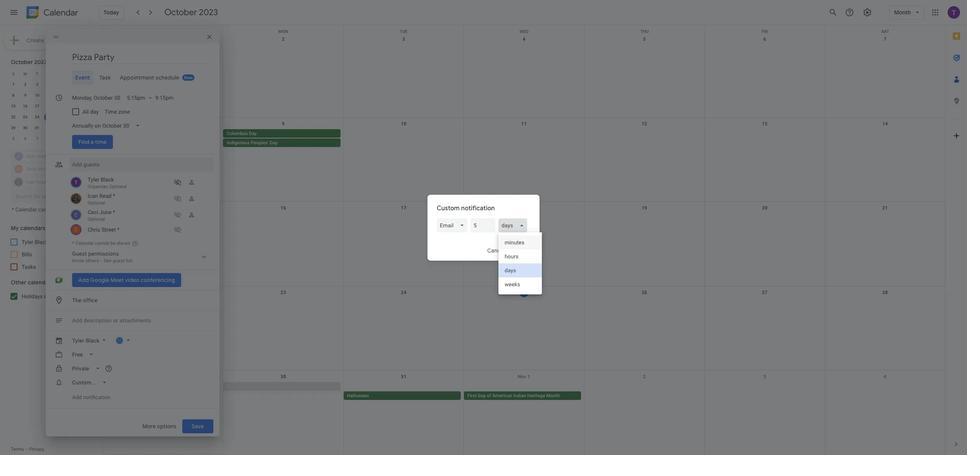 Task type: locate. For each thing, give the bounding box(es) containing it.
* for ceci june * optional
[[113, 209, 115, 215]]

0 vertical spatial tyler
[[88, 177, 99, 183]]

9
[[24, 93, 26, 97], [282, 121, 285, 126]]

*
[[113, 193, 115, 199], [12, 207, 14, 213], [113, 209, 115, 215], [117, 227, 120, 233], [72, 241, 74, 246]]

month
[[547, 393, 560, 399]]

1 vertical spatial shown
[[117, 241, 130, 246]]

day for columbus
[[249, 131, 257, 136]]

notification inside button
[[83, 394, 110, 401]]

25
[[47, 115, 51, 119], [522, 290, 527, 295]]

nov
[[518, 374, 527, 380]]

1 vertical spatial 21
[[883, 205, 889, 211]]

1 vertical spatial 10
[[401, 121, 407, 126]]

14 for sun
[[883, 121, 889, 126]]

find a time button
[[72, 135, 113, 149]]

black
[[101, 177, 114, 183], [35, 239, 48, 245]]

31 inside "element"
[[35, 126, 39, 130]]

notification inside dialog
[[461, 204, 495, 212]]

13 inside october 2023 grid
[[71, 93, 75, 97]]

7 down event
[[84, 82, 86, 87]]

25 cell
[[43, 112, 55, 123]]

16 inside "row group"
[[23, 104, 27, 108]]

calendars inside other calendars dropdown button
[[28, 279, 53, 286]]

17 element
[[33, 102, 42, 111]]

optional down ican
[[88, 200, 105, 206]]

ceci
[[88, 209, 98, 215]]

0 horizontal spatial october
[[11, 59, 33, 66]]

be
[[56, 207, 62, 213], [110, 241, 116, 246]]

2 horizontal spatial day
[[478, 393, 486, 399]]

2 horizontal spatial 6
[[764, 36, 767, 42]]

cannot down chris street *
[[95, 241, 109, 246]]

be inside search field
[[56, 207, 62, 213]]

0 horizontal spatial s
[[12, 72, 15, 76]]

11 inside october 2023 grid
[[83, 137, 87, 141]]

calendars up in
[[28, 279, 53, 286]]

12 for october 2023
[[59, 93, 63, 97]]

tyler inside 'my calendars' list
[[22, 239, 33, 245]]

my
[[11, 225, 19, 232]]

1 vertical spatial 11
[[83, 137, 87, 141]]

terms link
[[11, 447, 24, 452]]

* down the my calendars dropdown button
[[72, 241, 74, 246]]

3 option from the top
[[499, 263, 542, 277]]

21 element
[[80, 102, 90, 111]]

7 down the "sat"
[[884, 36, 887, 42]]

0 horizontal spatial cannot
[[38, 207, 55, 213]]

1 horizontal spatial 31
[[401, 374, 407, 380]]

0 vertical spatial 21
[[83, 104, 87, 108]]

row containing sun
[[103, 25, 946, 34]]

1 s from the left
[[12, 72, 15, 76]]

* right street
[[117, 227, 120, 233]]

* calendar cannot be shown down chris street *
[[72, 241, 130, 246]]

notification for add notification
[[83, 394, 110, 401]]

1 horizontal spatial october
[[164, 7, 197, 18]]

1 vertical spatial 20
[[763, 205, 768, 211]]

row containing s
[[7, 68, 91, 79]]

november 8 element
[[44, 134, 54, 144]]

1 horizontal spatial 17
[[401, 205, 407, 211]]

23 inside grid
[[23, 115, 27, 119]]

day left of
[[478, 393, 486, 399]]

4
[[523, 36, 526, 42], [84, 126, 86, 130], [884, 374, 887, 380]]

1 vertical spatial tyler
[[22, 239, 33, 245]]

shown left ceci in the left of the page
[[64, 207, 80, 213]]

black inside 'my calendars' list
[[35, 239, 48, 245]]

1 vertical spatial be
[[110, 241, 116, 246]]

10
[[35, 93, 39, 97], [401, 121, 407, 126], [71, 137, 75, 141]]

0 vertical spatial shown
[[64, 207, 80, 213]]

day up peoples'
[[249, 131, 257, 136]]

1 vertical spatial 12
[[642, 121, 648, 126]]

4 element
[[44, 80, 54, 89]]

1 horizontal spatial 11
[[522, 121, 527, 126]]

cannot inside * calendar cannot be shown search field
[[38, 207, 55, 213]]

0 horizontal spatial 2
[[24, 82, 26, 87]]

30 for 2
[[281, 374, 286, 380]]

6 down fri
[[764, 36, 767, 42]]

columbus day button
[[223, 129, 341, 138]]

appointment schedule
[[120, 74, 180, 81]]

* right june
[[113, 209, 115, 215]]

ceci june * optional
[[88, 209, 115, 222]]

read
[[99, 193, 112, 199]]

0 vertical spatial 6
[[764, 36, 767, 42]]

optional down ceci in the left of the page
[[88, 217, 105, 222]]

optional inside ican read * optional
[[88, 200, 105, 206]]

24 for 26
[[401, 290, 407, 295]]

notification
[[461, 204, 495, 212], [83, 394, 110, 401]]

2 vertical spatial 10
[[71, 137, 75, 141]]

9 for sun
[[282, 121, 285, 126]]

1 option from the top
[[499, 235, 542, 249]]

19
[[642, 205, 648, 211]]

* calendar cannot be shown up the my calendars dropdown button
[[12, 207, 80, 213]]

1 vertical spatial 16
[[281, 205, 286, 211]]

optional for june
[[88, 217, 105, 222]]

chris street tree item
[[69, 224, 214, 236]]

31 up halloween button
[[401, 374, 407, 380]]

row containing 30
[[103, 371, 946, 455]]

1 horizontal spatial 6
[[72, 82, 74, 87]]

1 horizontal spatial –
[[149, 95, 152, 101]]

0 vertical spatial 16
[[23, 104, 27, 108]]

* Calendar cannot be shown search field
[[0, 146, 96, 213]]

0 vertical spatial 1
[[12, 82, 14, 87]]

row containing 1
[[7, 79, 91, 90]]

2 vertical spatial optional
[[88, 217, 105, 222]]

14 inside 14 element
[[83, 93, 87, 97]]

* inside ceci june * optional
[[113, 209, 115, 215]]

0 vertical spatial 13
[[71, 93, 75, 97]]

0 horizontal spatial be
[[56, 207, 62, 213]]

0 horizontal spatial 13
[[71, 93, 75, 97]]

24 element
[[33, 113, 42, 122]]

terms – privacy
[[11, 447, 44, 452]]

21 inside october 2023 grid
[[83, 104, 87, 108]]

2 horizontal spatial 10
[[401, 121, 407, 126]]

12 inside october 2023 grid
[[59, 93, 63, 97]]

0 vertical spatial 30
[[23, 126, 27, 130]]

2 vertical spatial day
[[478, 393, 486, 399]]

states
[[67, 293, 82, 300]]

1 horizontal spatial 12
[[642, 121, 648, 126]]

–
[[149, 95, 152, 101], [25, 447, 28, 452]]

my calendars list
[[2, 236, 96, 273]]

9 up 16 element
[[24, 93, 26, 97]]

– down appointment schedule
[[149, 95, 152, 101]]

privacy
[[29, 447, 44, 452]]

main drawer image
[[9, 8, 19, 17]]

tab list containing event
[[52, 71, 214, 85]]

appointment
[[120, 74, 154, 81]]

* inside ican read * optional
[[113, 193, 115, 199]]

25 for 26
[[522, 290, 527, 295]]

14
[[83, 93, 87, 97], [883, 121, 889, 126]]

october up sun
[[164, 7, 197, 18]]

find
[[78, 139, 89, 146]]

optional for black
[[109, 184, 127, 189]]

tyler for tyler black
[[22, 239, 33, 245]]

30
[[23, 126, 27, 130], [281, 374, 286, 380]]

9 inside october 2023 grid
[[24, 93, 26, 97]]

tyler up the bills
[[22, 239, 33, 245]]

5 inside "row group"
[[12, 137, 14, 141]]

* for ican read * optional
[[113, 193, 115, 199]]

0 horizontal spatial 23
[[23, 115, 27, 119]]

0 vertical spatial black
[[101, 177, 114, 183]]

row containing 8
[[7, 90, 91, 101]]

22
[[11, 115, 16, 119], [160, 290, 166, 295]]

6 down 30 element
[[24, 137, 26, 141]]

0 horizontal spatial 9
[[24, 93, 26, 97]]

terms
[[11, 447, 24, 452]]

2 horizontal spatial 2
[[644, 374, 646, 380]]

grid
[[102, 25, 946, 455]]

october up m
[[11, 59, 33, 66]]

13
[[71, 93, 75, 97], [763, 121, 768, 126]]

fri
[[762, 29, 769, 34]]

1 horizontal spatial 23
[[281, 290, 286, 295]]

my calendars
[[11, 225, 46, 232]]

time zone
[[105, 109, 130, 115]]

row containing 16
[[103, 202, 946, 286]]

0 vertical spatial optional
[[109, 184, 127, 189]]

24 inside october 2023 grid
[[35, 115, 39, 119]]

day down columbus day button
[[270, 140, 278, 145]]

0 vertical spatial 24
[[35, 115, 39, 119]]

10 for sun
[[401, 121, 407, 126]]

tyler up organizer,
[[88, 177, 99, 183]]

2 horizontal spatial 4
[[884, 374, 887, 380]]

shown down chris street tree item
[[117, 241, 130, 246]]

optional inside tyler black organizer, optional
[[109, 184, 127, 189]]

1 horizontal spatial shown
[[117, 241, 130, 246]]

17 inside october 2023 grid
[[35, 104, 39, 108]]

tyler black
[[22, 239, 48, 245]]

5 inside grid
[[644, 36, 646, 42]]

30 element
[[21, 123, 30, 133]]

calendars up tyler black
[[20, 225, 46, 232]]

14 element
[[80, 91, 90, 100]]

row containing 15
[[7, 101, 91, 112]]

notification up days in advance for notification number field
[[461, 204, 495, 212]]

2 inside grid
[[24, 82, 26, 87]]

1 vertical spatial calendar
[[15, 207, 37, 213]]

1 horizontal spatial 22
[[160, 290, 166, 295]]

black for tyler black
[[35, 239, 48, 245]]

1 vertical spatial 13
[[763, 121, 768, 126]]

0 horizontal spatial 24
[[35, 115, 39, 119]]

1 horizontal spatial 16
[[281, 205, 286, 211]]

Days in advance for notification number field
[[474, 218, 493, 232]]

0 vertical spatial 23
[[23, 115, 27, 119]]

2 option from the top
[[499, 249, 542, 263]]

new
[[184, 75, 193, 80]]

0 vertical spatial 25
[[47, 115, 51, 119]]

option
[[499, 235, 542, 249], [499, 249, 542, 263], [499, 263, 542, 277], [499, 277, 542, 291]]

0 horizontal spatial 21
[[83, 104, 87, 108]]

* right "read"
[[113, 193, 115, 199]]

27
[[71, 115, 75, 119], [763, 290, 768, 295]]

cannot up the my calendars dropdown button
[[38, 207, 55, 213]]

0 vertical spatial * calendar cannot be shown
[[12, 207, 80, 213]]

optional inside ceci june * optional
[[88, 217, 105, 222]]

0 horizontal spatial 7
[[36, 137, 38, 141]]

1 vertical spatial 24
[[401, 290, 407, 295]]

0 vertical spatial 2023
[[199, 7, 218, 18]]

1 vertical spatial cannot
[[95, 241, 109, 246]]

2 vertical spatial 6
[[24, 137, 26, 141]]

17
[[35, 104, 39, 108], [401, 205, 407, 211]]

1 vertical spatial 2
[[24, 82, 26, 87]]

31 down 24 element
[[35, 126, 39, 130]]

notification right add
[[83, 394, 110, 401]]

f
[[72, 72, 74, 76]]

28
[[83, 115, 87, 119], [883, 290, 889, 295]]

28 element
[[80, 113, 90, 122]]

25 inside 25, today element
[[47, 115, 51, 119]]

tab list
[[946, 25, 968, 434], [52, 71, 214, 85]]

1 horizontal spatial 1
[[528, 374, 531, 380]]

indian
[[514, 393, 527, 399]]

1 up 8
[[12, 82, 14, 87]]

3
[[403, 36, 405, 42], [36, 82, 38, 87], [72, 126, 74, 130], [764, 374, 767, 380]]

optional
[[109, 184, 127, 189], [88, 200, 105, 206], [88, 217, 105, 222]]

be down street
[[110, 241, 116, 246]]

1 vertical spatial 22
[[160, 290, 166, 295]]

0 horizontal spatial 4
[[84, 126, 86, 130]]

2 for 5
[[282, 36, 285, 42]]

31 element
[[33, 123, 42, 133]]

1 vertical spatial 1
[[528, 374, 531, 380]]

0 vertical spatial 20
[[71, 104, 75, 108]]

0 vertical spatial 11
[[522, 121, 527, 126]]

1 horizontal spatial tyler
[[88, 177, 99, 183]]

5 down 29 element
[[12, 137, 14, 141]]

black down the my calendars dropdown button
[[35, 239, 48, 245]]

20
[[71, 104, 75, 108], [763, 205, 768, 211]]

0 vertical spatial calendar
[[43, 7, 78, 18]]

23 for 27
[[23, 115, 27, 119]]

calendars inside the my calendars dropdown button
[[20, 225, 46, 232]]

– right the terms
[[25, 447, 28, 452]]

None field
[[437, 218, 471, 232], [499, 218, 531, 232], [437, 218, 471, 232], [499, 218, 531, 232]]

0 horizontal spatial –
[[25, 447, 28, 452]]

1 vertical spatial black
[[35, 239, 48, 245]]

wed
[[520, 29, 529, 34]]

6
[[764, 36, 767, 42], [72, 82, 74, 87], [24, 137, 26, 141]]

16 for 19
[[281, 205, 286, 211]]

0 vertical spatial be
[[56, 207, 62, 213]]

9 up columbus day button
[[282, 121, 285, 126]]

day inside 'button'
[[478, 393, 486, 399]]

1
[[12, 82, 14, 87], [528, 374, 531, 380]]

7 down 31 "element"
[[36, 137, 38, 141]]

black for tyler black organizer, optional
[[101, 177, 114, 183]]

s left m
[[12, 72, 15, 76]]

1 horizontal spatial october 2023
[[164, 7, 218, 18]]

black up organizer,
[[101, 177, 114, 183]]

indigenous peoples' day button
[[223, 138, 341, 147]]

privacy link
[[29, 447, 44, 452]]

6 down f
[[72, 82, 74, 87]]

23 element
[[21, 113, 30, 122]]

12
[[59, 93, 63, 97], [642, 121, 648, 126]]

1 horizontal spatial cannot
[[95, 241, 109, 246]]

1 right nov
[[528, 374, 531, 380]]

0 vertical spatial 2
[[282, 36, 285, 42]]

* up "my"
[[12, 207, 14, 213]]

1 horizontal spatial 13
[[763, 121, 768, 126]]

1 vertical spatial 5
[[12, 137, 14, 141]]

0 vertical spatial cannot
[[38, 207, 55, 213]]

october 2023 grid
[[7, 68, 91, 144]]

0 horizontal spatial tab list
[[52, 71, 214, 85]]

cell
[[103, 129, 223, 148], [223, 129, 344, 148], [344, 129, 464, 148], [464, 129, 585, 148], [585, 129, 705, 148], [705, 129, 826, 148], [103, 383, 223, 401], [705, 383, 826, 401], [826, 383, 946, 401]]

1 horizontal spatial 30
[[281, 374, 286, 380]]

16 element
[[21, 102, 30, 111]]

22 inside october 2023 grid
[[11, 115, 16, 119]]

1 horizontal spatial tab list
[[946, 25, 968, 434]]

be up the my calendars dropdown button
[[56, 207, 62, 213]]

23
[[23, 115, 27, 119], [281, 290, 286, 295]]

31
[[35, 126, 39, 130], [401, 374, 407, 380]]

october 2023 up sun
[[164, 7, 218, 18]]

event button
[[72, 71, 93, 85]]

columbus day indigenous peoples' day
[[227, 131, 278, 145]]

1 horizontal spatial 25
[[522, 290, 527, 295]]

shown inside * calendar cannot be shown search field
[[64, 207, 80, 213]]

0 horizontal spatial 12
[[59, 93, 63, 97]]

row
[[103, 25, 946, 34], [103, 33, 946, 117], [7, 68, 91, 79], [7, 79, 91, 90], [7, 90, 91, 101], [7, 101, 91, 112], [7, 112, 91, 123], [103, 117, 946, 202], [7, 123, 91, 134], [7, 134, 91, 144], [103, 202, 946, 286], [103, 286, 946, 371], [103, 371, 946, 455]]

a
[[91, 139, 94, 146]]

1 horizontal spatial 4
[[523, 36, 526, 42]]

thu
[[641, 29, 649, 34]]

row containing 2
[[103, 33, 946, 117]]

4 inside october 2023 grid
[[84, 126, 86, 130]]

tyler inside tyler black organizer, optional
[[88, 177, 99, 183]]

2 for 6
[[24, 82, 26, 87]]

2023
[[199, 7, 218, 18], [34, 59, 47, 66]]

optional up "read"
[[109, 184, 127, 189]]

5 down thu
[[644, 36, 646, 42]]

28 inside "element"
[[83, 115, 87, 119]]

custom notification dialog
[[428, 195, 542, 294]]

row group
[[7, 79, 91, 144]]

october 2023 up m
[[11, 59, 47, 66]]

30 inside october 2023 grid
[[23, 126, 27, 130]]

0 horizontal spatial 25
[[47, 115, 51, 119]]

17 for 20
[[35, 104, 39, 108]]

november 10 element
[[68, 134, 78, 144]]

31 for 2
[[401, 374, 407, 380]]

0 vertical spatial day
[[249, 131, 257, 136]]

first day of american indian heritage month button
[[464, 392, 582, 400]]

calendars for other calendars
[[28, 279, 53, 286]]

0 horizontal spatial tyler
[[22, 239, 33, 245]]

s right f
[[84, 72, 86, 76]]

2 vertical spatial 7
[[36, 137, 38, 141]]

* inside chris street tree item
[[117, 227, 120, 233]]

day
[[249, 131, 257, 136], [270, 140, 278, 145], [478, 393, 486, 399]]

0 vertical spatial notification
[[461, 204, 495, 212]]

black inside tyler black organizer, optional
[[101, 177, 114, 183]]

1 vertical spatial 27
[[763, 290, 768, 295]]

calendar
[[43, 7, 78, 18], [15, 207, 37, 213], [75, 241, 94, 246]]

november 5 element
[[9, 134, 18, 144]]

street
[[102, 227, 116, 233]]

16
[[23, 104, 27, 108], [281, 205, 286, 211]]

0 horizontal spatial 5
[[12, 137, 14, 141]]

unit of time selection list box
[[499, 232, 542, 294]]

23 for 26
[[281, 290, 286, 295]]

all
[[83, 109, 89, 115]]

done button
[[512, 241, 537, 260]]

0 vertical spatial 14
[[83, 93, 87, 97]]

tyler
[[88, 177, 99, 183], [22, 239, 33, 245]]

0 horizontal spatial 16
[[23, 104, 27, 108]]

1 vertical spatial 31
[[401, 374, 407, 380]]

shown
[[64, 207, 80, 213], [117, 241, 130, 246]]

day for first
[[478, 393, 486, 399]]



Task type: describe. For each thing, give the bounding box(es) containing it.
w
[[47, 72, 51, 76]]

event
[[75, 74, 90, 81]]

holidays
[[22, 293, 43, 300]]

15 element
[[9, 102, 18, 111]]

12 element
[[56, 91, 66, 100]]

10 element
[[33, 91, 42, 100]]

row containing 29
[[7, 123, 91, 134]]

today button
[[99, 5, 124, 19]]

0 horizontal spatial october 2023
[[11, 59, 47, 66]]

2 s from the left
[[84, 72, 86, 76]]

november 6 element
[[21, 134, 30, 144]]

cancel button
[[484, 241, 509, 260]]

26
[[642, 290, 648, 295]]

t
[[36, 72, 38, 76]]

row group containing 1
[[7, 79, 91, 144]]

1 horizontal spatial 2023
[[199, 7, 218, 18]]

bills
[[22, 252, 32, 258]]

1 horizontal spatial 27
[[763, 290, 768, 295]]

tyler black organizer, optional
[[88, 177, 127, 189]]

ican
[[88, 193, 98, 199]]

task button
[[96, 71, 114, 85]]

time
[[105, 109, 117, 115]]

all day
[[83, 109, 99, 115]]

ceci june, optional tree item
[[69, 207, 214, 224]]

22 element
[[9, 113, 18, 122]]

29
[[11, 126, 16, 130]]

20 element
[[68, 102, 78, 111]]

2 vertical spatial 4
[[884, 374, 887, 380]]

13 for sun
[[763, 121, 768, 126]]

4 option from the top
[[499, 277, 542, 291]]

day
[[90, 109, 99, 115]]

chris street *
[[88, 227, 120, 233]]

other calendars button
[[2, 276, 96, 289]]

15
[[11, 104, 16, 108]]

* for chris street *
[[117, 227, 120, 233]]

0 vertical spatial –
[[149, 95, 152, 101]]

time zone button
[[102, 105, 133, 119]]

25 for 27
[[47, 115, 51, 119]]

1 horizontal spatial 21
[[883, 205, 889, 211]]

november 4 element
[[80, 123, 90, 133]]

tue
[[400, 29, 408, 34]]

25, today element
[[44, 113, 54, 122]]

november 3 element
[[68, 123, 78, 133]]

22 for 27
[[11, 115, 16, 119]]

june
[[100, 209, 112, 215]]

my calendars button
[[2, 222, 96, 234]]

calendar element
[[25, 5, 78, 22]]

add notification
[[72, 394, 110, 401]]

tyler black, organizer, optional tree item
[[69, 175, 214, 191]]

holidays in united states
[[22, 293, 82, 300]]

other
[[11, 279, 26, 286]]

cell containing columbus day
[[223, 129, 344, 148]]

20 inside grid
[[71, 104, 75, 108]]

27 inside "element"
[[71, 115, 75, 119]]

1 vertical spatial –
[[25, 447, 28, 452]]

1 horizontal spatial be
[[110, 241, 116, 246]]

9 for october 2023
[[24, 93, 26, 97]]

1 vertical spatial * calendar cannot be shown
[[72, 241, 130, 246]]

5 days before, as email element
[[437, 218, 542, 294]]

add
[[72, 394, 82, 401]]

notification for custom notification
[[461, 204, 495, 212]]

* inside search field
[[12, 207, 14, 213]]

13 element
[[68, 91, 78, 100]]

heritage
[[528, 393, 546, 399]]

1 horizontal spatial 7
[[84, 82, 86, 87]]

30 for 3
[[23, 126, 27, 130]]

0 vertical spatial october 2023
[[164, 7, 218, 18]]

other calendars
[[11, 279, 53, 286]]

Add title text field
[[72, 52, 214, 63]]

first day of american indian heritage month
[[468, 393, 560, 399]]

today
[[104, 9, 119, 16]]

8
[[12, 93, 14, 97]]

m
[[24, 72, 27, 76]]

optional for read
[[88, 200, 105, 206]]

zone
[[119, 109, 130, 115]]

10 for october 2023
[[35, 93, 39, 97]]

ican read, optional tree item
[[69, 191, 214, 207]]

1 horizontal spatial day
[[270, 140, 278, 145]]

calendars for my calendars
[[20, 225, 46, 232]]

22 for 26
[[160, 290, 166, 295]]

halloween
[[347, 393, 369, 399]]

12 for sun
[[642, 121, 648, 126]]

31 for 3
[[35, 126, 39, 130]]

nov 1
[[518, 374, 531, 380]]

1 vertical spatial 28
[[883, 290, 889, 295]]

29 element
[[9, 123, 18, 133]]

united
[[50, 293, 65, 300]]

1 inside "row group"
[[12, 82, 14, 87]]

custom
[[437, 204, 460, 212]]

16 for 20
[[23, 104, 27, 108]]

task
[[99, 74, 111, 81]]

indigenous
[[227, 140, 250, 145]]

add notification button
[[69, 391, 114, 405]]

27 element
[[68, 113, 78, 122]]

in
[[44, 293, 48, 300]]

11 element
[[44, 91, 54, 100]]

november 11 element
[[80, 134, 90, 144]]

sun
[[159, 29, 167, 34]]

organizer,
[[88, 184, 108, 189]]

17 for 19
[[401, 205, 407, 211]]

custom notification
[[437, 204, 495, 212]]

0 vertical spatial october
[[164, 7, 197, 18]]

cancel
[[488, 247, 505, 254]]

18 element
[[44, 102, 54, 111]]

6 inside grid
[[764, 36, 767, 42]]

row containing 9
[[103, 117, 946, 202]]

november 7 element
[[33, 134, 42, 144]]

0 vertical spatial 4
[[523, 36, 526, 42]]

american
[[493, 393, 513, 399]]

of
[[487, 393, 492, 399]]

find a time
[[78, 139, 107, 146]]

1 vertical spatial 6
[[72, 82, 74, 87]]

time
[[95, 139, 107, 146]]

to element
[[149, 95, 152, 101]]

done
[[518, 247, 531, 254]]

0 horizontal spatial 2023
[[34, 59, 47, 66]]

2 vertical spatial calendar
[[75, 241, 94, 246]]

grid containing 2
[[102, 25, 946, 455]]

row containing 5
[[7, 134, 91, 144]]

2 horizontal spatial 7
[[884, 36, 887, 42]]

mon
[[279, 29, 288, 34]]

24 for 27
[[35, 115, 39, 119]]

tasks
[[22, 264, 36, 270]]

schedule
[[156, 74, 180, 81]]

halloween button
[[344, 392, 461, 400]]

calendar heading
[[42, 7, 78, 18]]

columbus
[[227, 131, 248, 136]]

0 horizontal spatial 6
[[24, 137, 26, 141]]

tyler for tyler black organizer, optional
[[88, 177, 99, 183]]

first
[[468, 393, 477, 399]]

13 for october 2023
[[71, 93, 75, 97]]

chris
[[88, 227, 100, 233]]

14 for october 2023
[[83, 93, 87, 97]]

calendar inside search field
[[15, 207, 37, 213]]

* calendar cannot be shown inside search field
[[12, 207, 80, 213]]

november 1 element
[[44, 123, 54, 133]]

ican read * optional
[[88, 193, 115, 206]]

sat
[[882, 29, 890, 34]]

2 vertical spatial 2
[[644, 374, 646, 380]]

peoples'
[[251, 140, 269, 145]]

guests invited to this event. tree
[[69, 175, 214, 236]]

new element
[[182, 75, 195, 81]]



Task type: vqa. For each thing, say whether or not it's contained in the screenshot.


